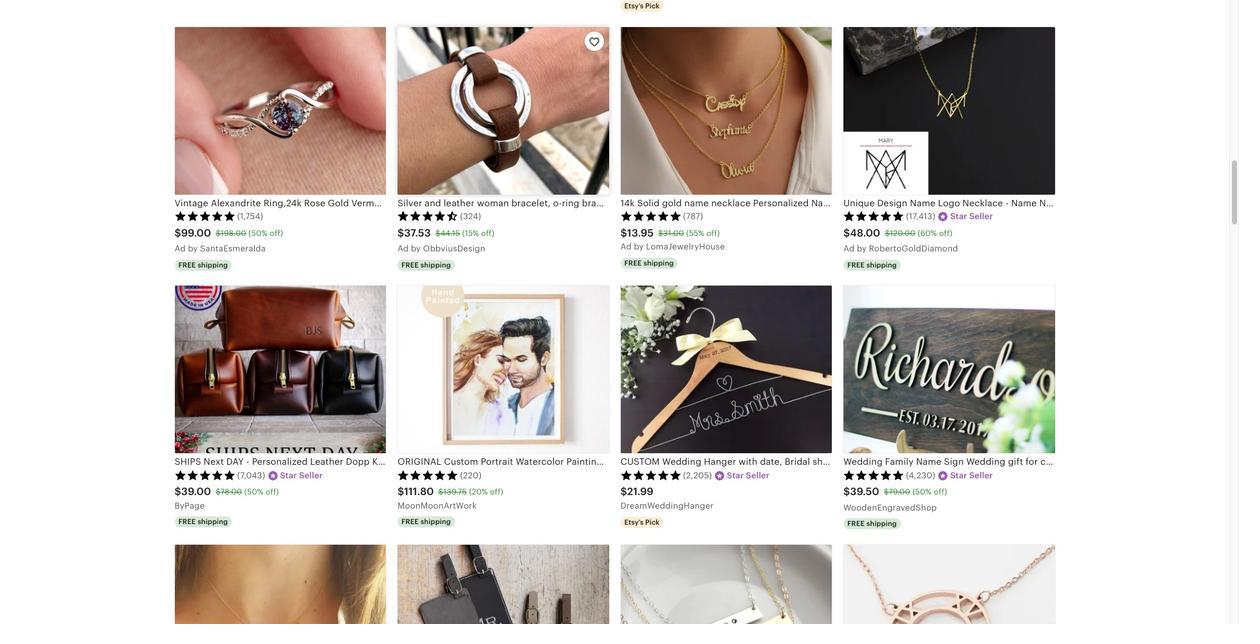 Task type: describe. For each thing, give the bounding box(es) containing it.
111.80
[[404, 486, 434, 499]]

free shipping for 13.95
[[624, 259, 674, 267]]

d for 37.53
[[403, 244, 409, 254]]

-
[[1006, 198, 1009, 208]]

personalized mr and mrs luggage tags pair of 2 by lifetime creations: vegan leather, wedding shower gift, mr mrs tags honeymoon, ships fast image
[[398, 545, 609, 625]]

dreamweddinghanger
[[621, 501, 714, 511]]

1 necklace from the left
[[963, 198, 1003, 208]]

birthstone bar necklace • birthstone necklace for mom • gold bar necklace • birthstone jewelry • birthstone bar • personalized gift mom tbr1 image
[[621, 545, 832, 625]]

$ 39.50 $ 79.00 (50% off) woodenengravedshop
[[843, 486, 947, 513]]

custom wedding hanger with date, bridal shower gifts, bridal hanger,personalized hanger,bridesmaid hangers,custom made hanger,mrs hanger image
[[621, 286, 832, 454]]

44.15
[[440, 229, 460, 238]]

ships next day - personalized leather dopp kit third anniversary gifts for men leather bag valentines day gift for dad for him image
[[175, 286, 386, 454]]

$ 111.80 $ 139.75 (20% off) moonmoonartwork
[[398, 486, 503, 511]]

a for 13.95
[[621, 242, 626, 252]]

$ inside $ 21.99 dreamweddinghanger
[[621, 486, 627, 499]]

star for 48.00
[[950, 212, 967, 221]]

free shipping for 39.50
[[847, 520, 897, 528]]

39.00
[[181, 486, 211, 499]]

star for 21.99
[[727, 471, 744, 481]]

woodenengravedshop
[[843, 503, 937, 513]]

free for 13.95
[[624, 259, 642, 267]]

bypage
[[175, 501, 205, 511]]

(787)
[[683, 212, 703, 221]]

14k solid gold name necklace personalized name necklace gold name necklace personalized jewelry personalized gift christmas gift her -  lmj1 image
[[621, 27, 832, 195]]

79.00
[[889, 488, 910, 497]]

free for 39.00
[[178, 518, 196, 526]]

5 out of 5 stars image for 99.00
[[175, 211, 235, 221]]

(50% for 39.00
[[244, 488, 263, 497]]

4.5 out of 5 stars image
[[398, 211, 458, 221]]

robertogolddiamond
[[869, 244, 958, 254]]

off) for 39.50
[[934, 488, 947, 497]]

(20%
[[469, 488, 488, 497]]

roman numerals necklace • personalized mother jewelry • monogram necklace • wedding gift • custom date necklace • anniversary gift • nm26 image
[[843, 545, 1055, 625]]

37.53
[[404, 227, 431, 239]]

$ 21.99 dreamweddinghanger
[[621, 486, 714, 511]]

free shipping for 48.00
[[847, 261, 897, 269]]

b for 37.53
[[411, 244, 416, 254]]

2 name from the left
[[1011, 198, 1037, 208]]

seller for 39.50
[[969, 471, 993, 481]]

5 out of 5 stars image for 111.80
[[398, 470, 458, 481]]

y for 99.00
[[193, 244, 198, 254]]

5 out of 5 stars image for 13.95
[[621, 211, 681, 221]]

off) for 37.53
[[481, 229, 494, 238]]

seller for 39.00
[[299, 471, 323, 481]]

off) for 111.80
[[490, 488, 503, 497]]

y for 13.95
[[639, 242, 644, 252]]

lomajewelryhouse
[[646, 242, 725, 252]]

wedding family name sign wedding gift for couple personalized family name wedding established sign custom family sign anniversary gift ra #2 image
[[843, 286, 1055, 454]]

off) for 48.00
[[939, 229, 952, 238]]

$ 99.00 $ 198.00 (50% off) a d b y santaesmeralda
[[175, 227, 283, 254]]

shipping for 48.00
[[867, 261, 897, 269]]

silver and leather woman bracelet, o-ring bracelet, lince lp model, different colors, italian leather, for women, mothers, handmade jewelry image
[[398, 27, 609, 195]]

b for 48.00
[[857, 244, 862, 254]]

star seller right (2,205)
[[727, 471, 770, 481]]

free shipping for 37.53
[[401, 261, 451, 269]]

(324)
[[460, 212, 481, 221]]

2 necklace from the left
[[1039, 198, 1080, 208]]

(15%
[[462, 229, 479, 238]]

$ 37.53 $ 44.15 (15% off) a d b y obbviusdesign
[[398, 227, 494, 254]]

78.00
[[221, 488, 242, 497]]

31.00
[[663, 229, 684, 238]]

$ 48.00 $ 120.00 (60% off) a d b y robertogolddiamond
[[843, 227, 958, 254]]

$ 13.95 $ 31.00 (55% off) a d b y lomajewelryhouse
[[621, 227, 725, 252]]

a for 48.00
[[843, 244, 849, 254]]

vintage alexandrite ring,24k rose gold vermeil, engagement ring, promise ring, june birthstone ring, anniversary gift for her, promise ring image
[[175, 27, 386, 195]]

2 pick from the top
[[645, 519, 660, 527]]

original custom portrait watercolor painting from photo to handmade wedding gift for couple, personalized anniversary gift, commission art image
[[398, 286, 609, 454]]

2 etsy's from the top
[[624, 519, 644, 527]]



Task type: vqa. For each thing, say whether or not it's contained in the screenshot.
13.95 5 out of 5 stars image
yes



Task type: locate. For each thing, give the bounding box(es) containing it.
5 out of 5 stars image for 39.50
[[843, 470, 904, 481]]

name
[[910, 198, 936, 208], [1011, 198, 1037, 208]]

b down 99.00
[[188, 244, 193, 254]]

star
[[950, 212, 967, 221], [280, 471, 297, 481], [727, 471, 744, 481], [950, 471, 967, 481]]

design
[[877, 198, 908, 208]]

y inside $ 48.00 $ 120.00 (60% off) a d b y robertogolddiamond
[[862, 244, 867, 254]]

off) inside the $ 111.80 $ 139.75 (20% off) moonmoonartwork
[[490, 488, 503, 497]]

1 pick from the top
[[645, 2, 660, 9]]

5 out of 5 stars image up 13.95
[[621, 211, 681, 221]]

logo
[[938, 198, 960, 208]]

seller right the (7,043)
[[299, 471, 323, 481]]

120.00
[[890, 229, 916, 238]]

necklace
[[963, 198, 1003, 208], [1039, 198, 1080, 208]]

off) inside $ 37.53 $ 44.15 (15% off) a d b y obbviusdesign
[[481, 229, 494, 238]]

y inside $ 37.53 $ 44.15 (15% off) a d b y obbviusdesign
[[416, 244, 421, 254]]

d inside $ 48.00 $ 120.00 (60% off) a d b y robertogolddiamond
[[849, 244, 855, 254]]

5 out of 5 stars image up 39.00
[[175, 470, 235, 481]]

free shipping down moonmoonartwork
[[401, 518, 451, 526]]

(1,754)
[[237, 212, 263, 221]]

free for 37.53
[[401, 261, 419, 269]]

d down 99.00
[[180, 244, 186, 254]]

y inside $ 99.00 $ 198.00 (50% off) a d b y santaesmeralda
[[193, 244, 198, 254]]

a down unique
[[843, 244, 849, 254]]

a inside $ 13.95 $ 31.00 (55% off) a d b y lomajewelryhouse
[[621, 242, 626, 252]]

y for 37.53
[[416, 244, 421, 254]]

(50% inside $ 99.00 $ 198.00 (50% off) a d b y santaesmeralda
[[249, 229, 268, 238]]

198.00
[[221, 229, 246, 238]]

off) inside $ 39.00 $ 78.00 (50% off) bypage
[[266, 488, 279, 497]]

d inside $ 99.00 $ 198.00 (50% off) a d b y santaesmeralda
[[180, 244, 186, 254]]

free for 99.00
[[178, 261, 196, 269]]

(7,043)
[[237, 471, 265, 481]]

(50% down '(1,754)' at the top left of page
[[249, 229, 268, 238]]

(4,230)
[[906, 471, 935, 481]]

free shipping down 13.95
[[624, 259, 674, 267]]

name up (17,413)
[[910, 198, 936, 208]]

(17,413)
[[906, 212, 935, 221]]

star right (2,205)
[[727, 471, 744, 481]]

d inside $ 37.53 $ 44.15 (15% off) a d b y obbviusdesign
[[403, 244, 409, 254]]

off) down the (4,230)
[[934, 488, 947, 497]]

shipping down moonmoonartwork
[[421, 518, 451, 526]]

(50% inside '$ 39.50 $ 79.00 (50% off) woodenengravedshop'
[[913, 488, 932, 497]]

0 vertical spatial etsy's
[[624, 2, 644, 9]]

etsy's pick
[[624, 2, 660, 9], [624, 519, 660, 527]]

off) right 78.00
[[266, 488, 279, 497]]

free shipping down woodenengravedshop
[[847, 520, 897, 528]]

free shipping down $ 37.53 $ 44.15 (15% off) a d b y obbviusdesign at the left top of page
[[401, 261, 451, 269]]

free shipping for 111.80
[[401, 518, 451, 526]]

free for 39.50
[[847, 520, 865, 528]]

obbviusdesign
[[423, 244, 485, 254]]

5 out of 5 stars image up 48.00
[[843, 211, 904, 221]]

off) right (20%
[[490, 488, 503, 497]]

y inside $ 13.95 $ 31.00 (55% off) a d b y lomajewelryhouse
[[639, 242, 644, 252]]

0 vertical spatial pick
[[645, 2, 660, 9]]

free
[[624, 259, 642, 267], [178, 261, 196, 269], [401, 261, 419, 269], [847, 261, 865, 269], [178, 518, 196, 526], [401, 518, 419, 526], [847, 520, 865, 528]]

off) inside '$ 39.50 $ 79.00 (50% off) woodenengravedshop'
[[934, 488, 947, 497]]

minimalist necklace, dainty gold necklace, handmade jewelry, birthstone necklace for women, simple gold necklace image
[[175, 545, 386, 625]]

free shipping
[[624, 259, 674, 267], [178, 261, 228, 269], [401, 261, 451, 269], [847, 261, 897, 269], [178, 518, 228, 526], [401, 518, 451, 526], [847, 520, 897, 528]]

unique design name logo necklace - name necklace personalized image
[[843, 27, 1055, 195]]

0 horizontal spatial necklace
[[963, 198, 1003, 208]]

seller for 48.00
[[969, 212, 993, 221]]

$
[[175, 227, 181, 239], [398, 227, 404, 239], [621, 227, 627, 239], [843, 227, 850, 239], [216, 229, 221, 238], [435, 229, 440, 238], [658, 229, 663, 238], [885, 229, 890, 238], [175, 486, 181, 499], [398, 486, 404, 499], [621, 486, 627, 499], [843, 486, 850, 499], [216, 488, 221, 497], [438, 488, 443, 497], [884, 488, 889, 497]]

off) for 99.00
[[270, 229, 283, 238]]

1 vertical spatial pick
[[645, 519, 660, 527]]

1 etsy's from the top
[[624, 2, 644, 9]]

shipping for 39.50
[[867, 520, 897, 528]]

(50% inside $ 39.00 $ 78.00 (50% off) bypage
[[244, 488, 263, 497]]

free down 37.53
[[401, 261, 419, 269]]

seller
[[969, 212, 993, 221], [299, 471, 323, 481], [746, 471, 770, 481], [969, 471, 993, 481]]

star right the (4,230)
[[950, 471, 967, 481]]

off) right 198.00 at the left of page
[[270, 229, 283, 238]]

99.00
[[181, 227, 211, 239]]

$ 39.00 $ 78.00 (50% off) bypage
[[175, 486, 279, 511]]

shipping for 13.95
[[644, 259, 674, 267]]

1 horizontal spatial name
[[1011, 198, 1037, 208]]

off) right (55%
[[707, 229, 720, 238]]

shipping down $ 39.00 $ 78.00 (50% off) bypage
[[198, 518, 228, 526]]

y down 48.00
[[862, 244, 867, 254]]

etsy's
[[624, 2, 644, 9], [624, 519, 644, 527]]

5 out of 5 stars image up 99.00
[[175, 211, 235, 221]]

free down 99.00
[[178, 261, 196, 269]]

5 out of 5 stars image up 39.50
[[843, 470, 904, 481]]

star down logo
[[950, 212, 967, 221]]

shipping for 111.80
[[421, 518, 451, 526]]

free down 13.95
[[624, 259, 642, 267]]

star seller right the (4,230)
[[950, 471, 993, 481]]

1 name from the left
[[910, 198, 936, 208]]

(50% for 39.50
[[913, 488, 932, 497]]

seller right (2,205)
[[746, 471, 770, 481]]

star right the (7,043)
[[280, 471, 297, 481]]

48.00
[[850, 227, 880, 239]]

b inside $ 37.53 $ 44.15 (15% off) a d b y obbviusdesign
[[411, 244, 416, 254]]

(55%
[[686, 229, 704, 238]]

free shipping down 99.00
[[178, 261, 228, 269]]

star seller
[[950, 212, 993, 221], [280, 471, 323, 481], [727, 471, 770, 481], [950, 471, 993, 481]]

a left santaesmeralda
[[175, 244, 180, 254]]

y down 13.95
[[639, 242, 644, 252]]

b inside $ 99.00 $ 198.00 (50% off) a d b y santaesmeralda
[[188, 244, 193, 254]]

1 etsy's pick from the top
[[624, 2, 660, 9]]

star seller for 39.00
[[280, 471, 323, 481]]

star seller right the (7,043)
[[280, 471, 323, 481]]

necklace left -
[[963, 198, 1003, 208]]

d down 37.53
[[403, 244, 409, 254]]

d down 13.95
[[626, 242, 632, 252]]

b for 13.95
[[634, 242, 639, 252]]

5 out of 5 stars image for 21.99
[[621, 470, 681, 481]]

d for 99.00
[[180, 244, 186, 254]]

0 vertical spatial etsy's pick
[[624, 2, 660, 9]]

off) right (15% on the top of page
[[481, 229, 494, 238]]

y down 37.53
[[416, 244, 421, 254]]

(50% down the (4,230)
[[913, 488, 932, 497]]

1 vertical spatial etsy's
[[624, 519, 644, 527]]

a down 4.5 out of 5 stars image
[[398, 244, 403, 254]]

d
[[626, 242, 632, 252], [180, 244, 186, 254], [403, 244, 409, 254], [849, 244, 855, 254]]

b down 37.53
[[411, 244, 416, 254]]

personalized
[[1082, 198, 1138, 208]]

off) for 39.00
[[266, 488, 279, 497]]

santaesmeralda
[[200, 244, 266, 254]]

b down 13.95
[[634, 242, 639, 252]]

d inside $ 13.95 $ 31.00 (55% off) a d b y lomajewelryhouse
[[626, 242, 632, 252]]

free down 111.80
[[401, 518, 419, 526]]

b for 99.00
[[188, 244, 193, 254]]

off) right (60%
[[939, 229, 952, 238]]

a
[[621, 242, 626, 252], [175, 244, 180, 254], [398, 244, 403, 254], [843, 244, 849, 254]]

1 vertical spatial etsy's pick
[[624, 519, 660, 527]]

a inside $ 37.53 $ 44.15 (15% off) a d b y obbviusdesign
[[398, 244, 403, 254]]

a for 37.53
[[398, 244, 403, 254]]

seller right the (4,230)
[[969, 471, 993, 481]]

star for 39.00
[[280, 471, 297, 481]]

shipping down santaesmeralda
[[198, 261, 228, 269]]

13.95
[[627, 227, 654, 239]]

a left the lomajewelryhouse
[[621, 242, 626, 252]]

shipping for 39.00
[[198, 518, 228, 526]]

shipping for 99.00
[[198, 261, 228, 269]]

free for 111.80
[[401, 518, 419, 526]]

shipping down $ 13.95 $ 31.00 (55% off) a d b y lomajewelryhouse
[[644, 259, 674, 267]]

b inside $ 48.00 $ 120.00 (60% off) a d b y robertogolddiamond
[[857, 244, 862, 254]]

off) inside $ 48.00 $ 120.00 (60% off) a d b y robertogolddiamond
[[939, 229, 952, 238]]

139.75
[[443, 488, 467, 497]]

free shipping down bypage
[[178, 518, 228, 526]]

off)
[[270, 229, 283, 238], [481, 229, 494, 238], [707, 229, 720, 238], [939, 229, 952, 238], [266, 488, 279, 497], [490, 488, 503, 497], [934, 488, 947, 497]]

(2,205)
[[683, 471, 712, 481]]

(50%
[[249, 229, 268, 238], [244, 488, 263, 497], [913, 488, 932, 497]]

5 out of 5 stars image for 48.00
[[843, 211, 904, 221]]

unique design name logo necklace - name necklace personalized
[[843, 198, 1138, 208]]

d for 13.95
[[626, 242, 632, 252]]

a inside $ 48.00 $ 120.00 (60% off) a d b y robertogolddiamond
[[843, 244, 849, 254]]

5 out of 5 stars image up 111.80
[[398, 470, 458, 481]]

5 out of 5 stars image for 39.00
[[175, 470, 235, 481]]

free for 48.00
[[847, 261, 865, 269]]

star seller down unique design name logo necklace - name necklace personalized
[[950, 212, 993, 221]]

5 out of 5 stars image
[[175, 211, 235, 221], [621, 211, 681, 221], [843, 211, 904, 221], [175, 470, 235, 481], [398, 470, 458, 481], [621, 470, 681, 481], [843, 470, 904, 481]]

shipping down $ 48.00 $ 120.00 (60% off) a d b y robertogolddiamond
[[867, 261, 897, 269]]

39.50
[[850, 486, 879, 499]]

(50% for 99.00
[[249, 229, 268, 238]]

21.99
[[627, 486, 654, 499]]

(60%
[[918, 229, 937, 238]]

shipping
[[644, 259, 674, 267], [198, 261, 228, 269], [421, 261, 451, 269], [867, 261, 897, 269], [198, 518, 228, 526], [421, 518, 451, 526], [867, 520, 897, 528]]

name right -
[[1011, 198, 1037, 208]]

1 horizontal spatial necklace
[[1039, 198, 1080, 208]]

moonmoonartwork
[[398, 501, 477, 511]]

0 horizontal spatial name
[[910, 198, 936, 208]]

shipping down woodenengravedshop
[[867, 520, 897, 528]]

b down 48.00
[[857, 244, 862, 254]]

free down bypage
[[178, 518, 196, 526]]

b inside $ 13.95 $ 31.00 (55% off) a d b y lomajewelryhouse
[[634, 242, 639, 252]]

5 out of 5 stars image up '21.99'
[[621, 470, 681, 481]]

2 etsy's pick from the top
[[624, 519, 660, 527]]

b
[[634, 242, 639, 252], [188, 244, 193, 254], [411, 244, 416, 254], [857, 244, 862, 254]]

unique
[[843, 198, 875, 208]]

a inside $ 99.00 $ 198.00 (50% off) a d b y santaesmeralda
[[175, 244, 180, 254]]

star seller for 39.50
[[950, 471, 993, 481]]

necklace left 'personalized'
[[1039, 198, 1080, 208]]

free shipping for 39.00
[[178, 518, 228, 526]]

seller down unique design name logo necklace - name necklace personalized
[[969, 212, 993, 221]]

d for 48.00
[[849, 244, 855, 254]]

off) inside $ 99.00 $ 198.00 (50% off) a d b y santaesmeralda
[[270, 229, 283, 238]]

free down 48.00
[[847, 261, 865, 269]]

free shipping for 99.00
[[178, 261, 228, 269]]

d down 48.00
[[849, 244, 855, 254]]

pick
[[645, 2, 660, 9], [645, 519, 660, 527]]

y
[[639, 242, 644, 252], [193, 244, 198, 254], [416, 244, 421, 254], [862, 244, 867, 254]]

off) for 13.95
[[707, 229, 720, 238]]

y down 99.00
[[193, 244, 198, 254]]

(50% down the (7,043)
[[244, 488, 263, 497]]

star seller for 48.00
[[950, 212, 993, 221]]

shipping for 37.53
[[421, 261, 451, 269]]

star for 39.50
[[950, 471, 967, 481]]

off) inside $ 13.95 $ 31.00 (55% off) a d b y lomajewelryhouse
[[707, 229, 720, 238]]

shipping down obbviusdesign
[[421, 261, 451, 269]]

y for 48.00
[[862, 244, 867, 254]]

a for 99.00
[[175, 244, 180, 254]]

(220)
[[460, 471, 482, 481]]

free down 39.50
[[847, 520, 865, 528]]

free shipping down 48.00
[[847, 261, 897, 269]]



